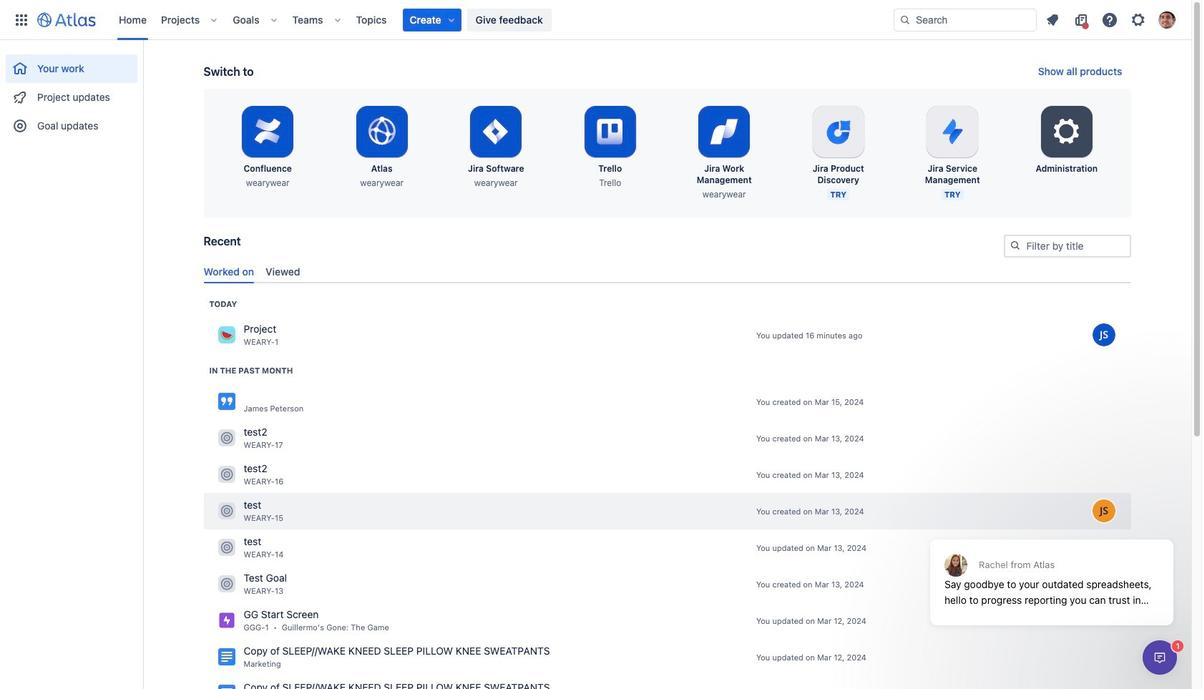Task type: vqa. For each thing, say whether or not it's contained in the screenshot.
left List
no



Task type: describe. For each thing, give the bounding box(es) containing it.
search image
[[1010, 240, 1021, 251]]

top element
[[9, 0, 894, 40]]

notifications image
[[1045, 11, 1062, 28]]

1 confluence image from the top
[[218, 393, 235, 411]]

switch to... image
[[13, 11, 30, 28]]

3 townsquare image from the top
[[218, 466, 235, 484]]

heading for 4th townsquare image from the bottom
[[209, 298, 237, 310]]

search image
[[900, 14, 912, 25]]

4 townsquare image from the top
[[218, 503, 235, 520]]

Filter by title field
[[1006, 236, 1130, 256]]

1 townsquare image from the top
[[218, 539, 235, 557]]

jira image
[[218, 612, 235, 630]]



Task type: locate. For each thing, give the bounding box(es) containing it.
1 vertical spatial settings image
[[1050, 115, 1085, 149]]

confluence image
[[218, 649, 235, 666]]

help image
[[1102, 11, 1119, 28]]

group
[[6, 40, 137, 145]]

1 vertical spatial confluence image
[[218, 685, 235, 690]]

0 vertical spatial heading
[[209, 298, 237, 310]]

2 townsquare image from the top
[[218, 430, 235, 447]]

0 vertical spatial settings image
[[1131, 11, 1148, 28]]

banner
[[0, 0, 1192, 40]]

0 horizontal spatial settings image
[[1050, 115, 1085, 149]]

townsquare image
[[218, 327, 235, 344], [218, 430, 235, 447], [218, 466, 235, 484], [218, 503, 235, 520]]

dialog
[[924, 505, 1181, 637], [1144, 641, 1178, 675]]

account image
[[1159, 11, 1176, 28]]

2 confluence image from the top
[[218, 685, 235, 690]]

1 horizontal spatial settings image
[[1131, 11, 1148, 28]]

settings image
[[1131, 11, 1148, 28], [1050, 115, 1085, 149]]

2 heading from the top
[[209, 365, 293, 377]]

0 vertical spatial dialog
[[924, 505, 1181, 637]]

heading for first confluence image from the top of the page
[[209, 365, 293, 377]]

townsquare image
[[218, 539, 235, 557], [218, 576, 235, 593]]

1 townsquare image from the top
[[218, 327, 235, 344]]

1 heading from the top
[[209, 298, 237, 310]]

1 vertical spatial dialog
[[1144, 641, 1178, 675]]

Search field
[[894, 8, 1038, 31]]

0 vertical spatial townsquare image
[[218, 539, 235, 557]]

0 vertical spatial confluence image
[[218, 393, 235, 411]]

confluence image
[[218, 393, 235, 411], [218, 685, 235, 690]]

heading
[[209, 298, 237, 310], [209, 365, 293, 377]]

2 townsquare image from the top
[[218, 576, 235, 593]]

tab list
[[198, 260, 1137, 283]]

1 vertical spatial townsquare image
[[218, 576, 235, 593]]

1 vertical spatial heading
[[209, 365, 293, 377]]

None search field
[[894, 8, 1038, 31]]



